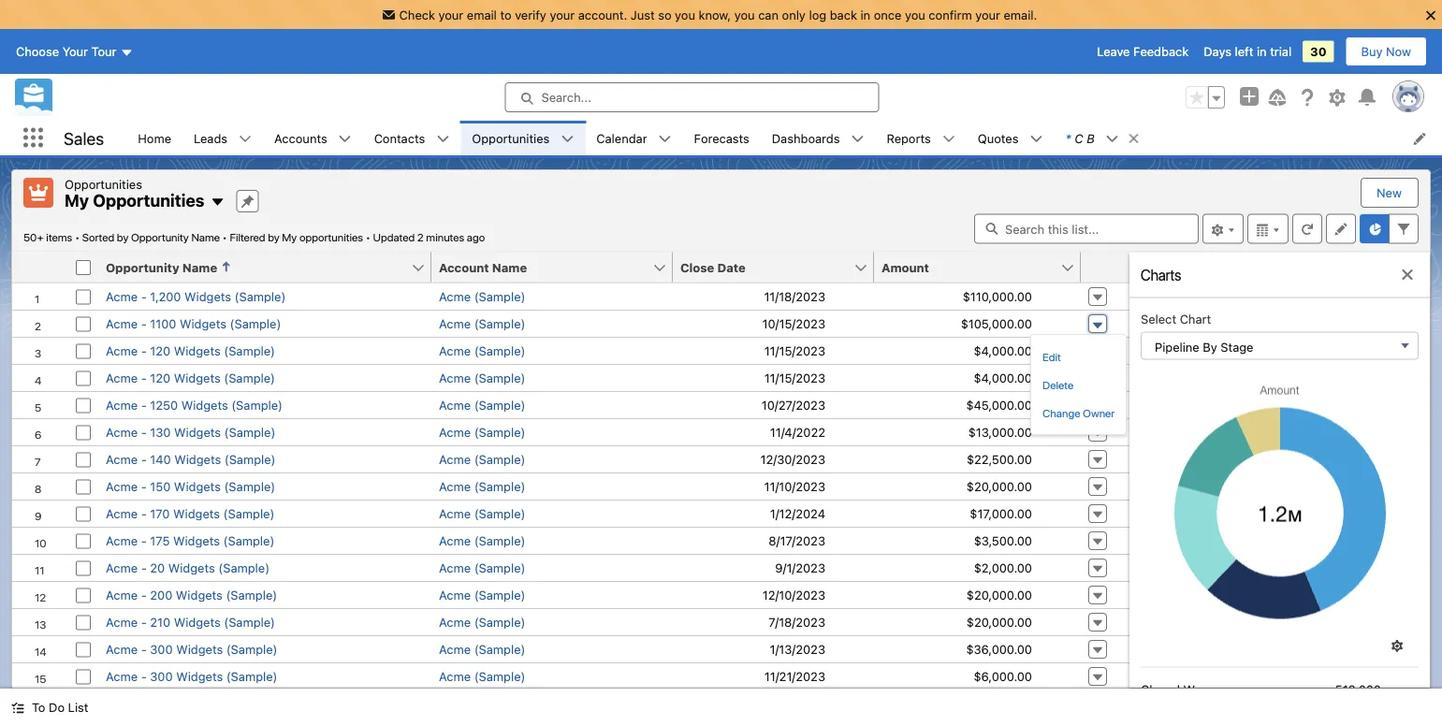 Task type: describe. For each thing, give the bounding box(es) containing it.
accounts link
[[263, 121, 339, 155]]

acme - 210 widgets (sample) link
[[106, 615, 275, 629]]

acme (sample) for "acme (sample)" link corresponding to 1/13/2023's 'acme - 300 widgets (sample)' link
[[439, 642, 526, 656]]

email.
[[1004, 8, 1038, 22]]

- for 11/21/2023's 'acme - 300 widgets (sample)' link
[[141, 669, 147, 684]]

$2,000.00
[[974, 561, 1033, 575]]

back
[[830, 8, 858, 22]]

acme - 300 widgets (sample) link for 1/13/2023
[[106, 642, 278, 656]]

0 vertical spatial my
[[65, 191, 89, 211]]

account name
[[439, 260, 527, 274]]

acme - 1250 widgets (sample) link
[[106, 398, 283, 412]]

acme (sample) for "acme (sample)" link for the acme - 150 widgets (sample) link
[[439, 479, 526, 493]]

acme (sample) link for acme - 175 widgets (sample) link
[[439, 534, 526, 548]]

- for the acme - 150 widgets (sample) link
[[141, 479, 147, 493]]

minutes
[[426, 231, 465, 244]]

acme - 150 widgets (sample)
[[106, 479, 275, 493]]

my opportunities|opportunities|list view element
[[11, 169, 1432, 727]]

acme (sample) link for 11/21/2023's 'acme - 300 widgets (sample)' link
[[439, 669, 526, 684]]

Search My Opportunities list view. search field
[[975, 214, 1199, 244]]

reports list item
[[876, 121, 967, 155]]

your
[[62, 45, 88, 59]]

$4,000.00 for 12th "acme (sample)" link from the bottom of the my opportunities grid
[[974, 371, 1033, 385]]

quotes link
[[967, 121, 1030, 155]]

widgets for acme - 1,200 widgets (sample) link
[[184, 289, 231, 303]]

$6,000.00
[[974, 669, 1033, 684]]

3 • from the left
[[366, 231, 371, 244]]

widgets for acme - 20 widgets (sample) 'link'
[[168, 561, 215, 575]]

action element
[[1081, 252, 1130, 283]]

- for 12th "acme (sample)" link from the bottom of the my opportunities grid's acme - 120 widgets (sample) link
[[141, 371, 147, 385]]

acme (sample) link for acme - 1,200 widgets (sample) link
[[439, 289, 526, 303]]

$22,500.00
[[967, 452, 1033, 466]]

opportunities link
[[461, 121, 561, 155]]

acme (sample) for 12th "acme (sample)" link from the bottom of the my opportunities grid
[[439, 371, 526, 385]]

widgets for 1/13/2023's 'acme - 300 widgets (sample)' link
[[176, 642, 223, 656]]

8/17/2023
[[769, 534, 826, 548]]

acme - 200 widgets (sample)
[[106, 588, 277, 602]]

$105,000.00
[[961, 316, 1033, 331]]

b
[[1087, 131, 1095, 145]]

acme (sample) for "acme (sample)" link corresponding to 11/21/2023's 'acme - 300 widgets (sample)' link
[[439, 669, 526, 684]]

search... button
[[505, 82, 880, 112]]

email
[[467, 8, 497, 22]]

acme (sample) link for acme - 210 widgets (sample) "link"
[[439, 615, 526, 629]]

calendar
[[597, 131, 648, 145]]

acme (sample) for "acme (sample)" link corresponding to acme - 1,200 widgets (sample) link
[[439, 289, 526, 303]]

acme - 300 widgets (sample) for 11/21/2023
[[106, 669, 278, 684]]

$17,000.00
[[970, 507, 1033, 521]]

days left in trial
[[1204, 45, 1292, 59]]

- for acme - 175 widgets (sample) link
[[141, 534, 147, 548]]

closed won
[[1141, 683, 1209, 697]]

forecasts link
[[683, 121, 761, 155]]

home link
[[127, 121, 183, 155]]

text default image for contacts
[[437, 133, 450, 146]]

acme (sample) link for acme - 1250 widgets (sample) link
[[439, 398, 526, 412]]

contacts list item
[[363, 121, 461, 155]]

now
[[1387, 45, 1412, 59]]

search...
[[542, 90, 592, 104]]

cell for 13th "acme (sample)" link from the bottom
[[1081, 337, 1130, 364]]

buy now button
[[1346, 37, 1428, 67]]

acme - 300 widgets (sample) for 1/13/2023
[[106, 642, 278, 656]]

$20,000.00 for 12/10/2023
[[967, 588, 1033, 602]]

$3,500.00
[[974, 534, 1033, 548]]

my opportunities grid
[[12, 252, 1130, 727]]

- for the acme - 200 widgets (sample) link
[[141, 588, 147, 602]]

can
[[759, 8, 779, 22]]

acme - 1100 widgets (sample)
[[106, 316, 281, 331]]

do
[[49, 701, 65, 715]]

to
[[32, 701, 45, 715]]

text default image for dashboards
[[852, 133, 865, 146]]

date
[[718, 260, 746, 274]]

account name button
[[432, 252, 653, 282]]

120 for 13th "acme (sample)" link from the bottom's acme - 120 widgets (sample) link
[[150, 344, 171, 358]]

acme - 20 widgets (sample) link
[[106, 561, 270, 575]]

just
[[631, 8, 655, 22]]

- for acme - 1100 widgets (sample) link
[[141, 316, 147, 331]]

sales
[[64, 128, 104, 148]]

reports
[[887, 131, 931, 145]]

$13,000.00
[[969, 425, 1033, 439]]

cell for 12th "acme (sample)" link from the bottom of the my opportunities grid
[[1081, 364, 1130, 391]]

widgets for acme - 175 widgets (sample) link
[[173, 534, 220, 548]]

1 acme - 120 widgets (sample) from the top
[[106, 344, 275, 358]]

1/12/2024
[[770, 507, 826, 521]]

widgets for the acme - 150 widgets (sample) link
[[174, 479, 221, 493]]

my opportunities
[[65, 191, 205, 211]]

acme - 150 widgets (sample) link
[[106, 479, 275, 493]]

acme - 120 widgets (sample) link for 13th "acme (sample)" link from the bottom
[[106, 344, 275, 358]]

list
[[68, 701, 88, 715]]

1 horizontal spatial my
[[282, 231, 297, 244]]

leads link
[[183, 121, 239, 155]]

my opportunities status
[[23, 231, 373, 244]]

7/18/2023
[[769, 615, 826, 629]]

leave feedback
[[1098, 45, 1189, 59]]

widgets for acme - 140 widgets (sample) link
[[174, 452, 221, 466]]

amount
[[882, 260, 930, 274]]

acme (sample) for "acme (sample)" link related to acme - 170 widgets (sample) link at left
[[439, 507, 526, 521]]

acme - 170 widgets (sample)
[[106, 507, 275, 521]]

opportunities inside "list item"
[[472, 131, 550, 145]]

opportunity name button
[[98, 252, 411, 282]]

days
[[1204, 45, 1232, 59]]

acme (sample) for "acme (sample)" link related to acme - 1100 widgets (sample) link
[[439, 316, 526, 331]]

text default image inside to do list button
[[11, 702, 24, 715]]

acme (sample) link for acme - 1100 widgets (sample) link
[[439, 316, 526, 331]]

acme (sample) for "acme (sample)" link related to acme - 130 widgets (sample) link
[[439, 425, 526, 439]]

accounts
[[274, 131, 327, 145]]

210
[[150, 615, 171, 629]]

12/10/2023
[[763, 588, 826, 602]]

quotes list item
[[967, 121, 1055, 155]]

acme - 120 widgets (sample) link for 12th "acme (sample)" link from the bottom of the my opportunities grid
[[106, 371, 275, 385]]

acme (sample) for "acme (sample)" link related to acme - 140 widgets (sample) link
[[439, 452, 526, 466]]

so
[[658, 8, 672, 22]]

widgets for acme - 1250 widgets (sample) link
[[181, 398, 228, 412]]

choose your tour
[[16, 45, 117, 59]]

$20,000.00 for 7/18/2023
[[967, 615, 1033, 629]]

- for acme - 140 widgets (sample) link
[[141, 452, 147, 466]]

0 vertical spatial opportunity
[[131, 231, 189, 244]]

11/18/2023
[[764, 289, 826, 303]]

1250
[[150, 398, 178, 412]]

1 you from the left
[[675, 8, 696, 22]]

calendar list item
[[585, 121, 683, 155]]

2
[[417, 231, 424, 244]]

dashboards list item
[[761, 121, 876, 155]]

acme - 300 widgets (sample) link for 11/21/2023
[[106, 669, 278, 684]]

acme - 200 widgets (sample) link
[[106, 588, 277, 602]]

20
[[150, 561, 165, 575]]

filtered
[[230, 231, 265, 244]]

stage
[[1221, 339, 1254, 353]]

tour
[[91, 45, 117, 59]]

left
[[1236, 45, 1254, 59]]

choose your tour button
[[15, 37, 134, 67]]

chart
[[1180, 311, 1212, 325]]

accounts list item
[[263, 121, 363, 155]]

$36,000.00
[[967, 642, 1033, 656]]

*
[[1066, 131, 1072, 145]]



Task type: vqa. For each thing, say whether or not it's contained in the screenshot.


Task type: locate. For each thing, give the bounding box(es) containing it.
None search field
[[975, 214, 1199, 244]]

14 - from the top
[[141, 642, 147, 656]]

10/15/2023
[[763, 316, 826, 331]]

acme - 1250 widgets (sample)
[[106, 398, 283, 412]]

- left 170
[[141, 507, 147, 521]]

acme (sample) for "acme (sample)" link corresponding to acme - 1250 widgets (sample) link
[[439, 398, 526, 412]]

1 acme - 300 widgets (sample) from the top
[[106, 642, 278, 656]]

14 acme (sample) link from the top
[[439, 642, 526, 656]]

- for acme - 20 widgets (sample) 'link'
[[141, 561, 147, 575]]

7 - from the top
[[141, 452, 147, 466]]

4 - from the top
[[141, 371, 147, 385]]

you right once
[[905, 8, 926, 22]]

name left filtered
[[191, 231, 220, 244]]

items
[[46, 231, 72, 244]]

name up acme - 1,200 widgets (sample) link
[[182, 260, 217, 274]]

120 down '1100'
[[150, 344, 171, 358]]

contacts
[[374, 131, 425, 145]]

text default image for calendar
[[659, 133, 672, 146]]

2 120 from the top
[[150, 371, 171, 385]]

acme - 300 widgets (sample) link
[[106, 642, 278, 656], [106, 669, 278, 684]]

• left updated
[[366, 231, 371, 244]]

200
[[150, 588, 173, 602]]

acme - 120 widgets (sample) link up acme - 1250 widgets (sample) link
[[106, 371, 275, 385]]

$20,000.00 for 11/10/2023
[[967, 479, 1033, 493]]

1 vertical spatial acme - 120 widgets (sample)
[[106, 371, 275, 385]]

ago
[[467, 231, 485, 244]]

- down acme - 210 widgets (sample) "link"
[[141, 642, 147, 656]]

1 vertical spatial opportunity
[[106, 260, 179, 274]]

0 vertical spatial 300
[[150, 642, 173, 656]]

2 $20,000.00 from the top
[[967, 588, 1033, 602]]

pipeline by stage button
[[1141, 331, 1420, 360]]

6 acme (sample) link from the top
[[439, 425, 526, 439]]

pipeline
[[1155, 339, 1200, 353]]

acme
[[106, 289, 138, 303], [439, 289, 471, 303], [106, 316, 138, 331], [439, 316, 471, 331], [106, 344, 138, 358], [439, 344, 471, 358], [106, 371, 138, 385], [439, 371, 471, 385], [106, 398, 138, 412], [439, 398, 471, 412], [106, 425, 138, 439], [439, 425, 471, 439], [106, 452, 138, 466], [439, 452, 471, 466], [106, 479, 138, 493], [439, 479, 471, 493], [106, 507, 138, 521], [439, 507, 471, 521], [106, 534, 138, 548], [439, 534, 471, 548], [106, 561, 138, 575], [439, 561, 471, 575], [106, 588, 138, 602], [439, 588, 471, 602], [106, 615, 138, 629], [439, 615, 471, 629], [106, 642, 138, 656], [439, 642, 471, 656], [106, 669, 138, 684], [439, 669, 471, 684]]

once
[[874, 8, 902, 22]]

check
[[399, 8, 435, 22]]

acme (sample) for the acme - 200 widgets (sample) link's "acme (sample)" link
[[439, 588, 526, 602]]

13 acme (sample) from the top
[[439, 615, 526, 629]]

pipeline by stage
[[1155, 339, 1254, 353]]

select
[[1141, 311, 1177, 325]]

1 horizontal spatial your
[[550, 8, 575, 22]]

text default image for *
[[1106, 133, 1120, 146]]

• left filtered
[[222, 231, 227, 244]]

only
[[782, 8, 806, 22]]

0 horizontal spatial in
[[861, 8, 871, 22]]

text default image right b on the right top
[[1106, 133, 1120, 146]]

$4,000.00
[[974, 344, 1033, 358], [974, 371, 1033, 385]]

1 300 from the top
[[150, 642, 173, 656]]

acme - 130 widgets (sample) link
[[106, 425, 276, 439]]

by right sorted
[[117, 231, 129, 244]]

12 - from the top
[[141, 588, 147, 602]]

text default image right calendar
[[659, 133, 672, 146]]

0 horizontal spatial you
[[675, 8, 696, 22]]

opportunities down search... on the left of page
[[472, 131, 550, 145]]

group
[[1186, 86, 1226, 109]]

acme (sample) link for acme - 170 widgets (sample) link at left
[[439, 507, 526, 521]]

in right left
[[1257, 45, 1267, 59]]

1 vertical spatial $4,000.00
[[974, 371, 1033, 385]]

buy now
[[1362, 45, 1412, 59]]

8 acme (sample) from the top
[[439, 479, 526, 493]]

acme - 130 widgets (sample)
[[106, 425, 276, 439]]

you
[[675, 8, 696, 22], [735, 8, 755, 22], [905, 8, 926, 22]]

acme - 1,200 widgets (sample)
[[106, 289, 286, 303]]

trial
[[1271, 45, 1292, 59]]

text default image inside leads list item
[[239, 133, 252, 146]]

list
[[127, 121, 1443, 155]]

- left 130
[[141, 425, 147, 439]]

0 vertical spatial in
[[861, 8, 871, 22]]

14 acme (sample) from the top
[[439, 642, 526, 656]]

text default image
[[1128, 132, 1141, 145], [239, 133, 252, 146], [339, 133, 352, 146], [561, 133, 574, 146], [659, 133, 672, 146], [852, 133, 865, 146], [943, 133, 956, 146], [1030, 133, 1044, 146], [210, 195, 225, 210], [1401, 267, 1416, 282]]

list containing home
[[127, 121, 1443, 155]]

10 acme (sample) link from the top
[[439, 534, 526, 548]]

50+
[[23, 231, 44, 244]]

$4,000.00 for 13th "acme (sample)" link from the bottom
[[974, 344, 1033, 358]]

140
[[150, 452, 171, 466]]

cell
[[68, 252, 98, 283], [1081, 337, 1130, 364], [1081, 364, 1130, 391]]

text default image for reports
[[943, 133, 956, 146]]

opportunity inside opportunity name 'button'
[[106, 260, 179, 274]]

leads
[[194, 131, 228, 145]]

in right back
[[861, 8, 871, 22]]

12 acme (sample) link from the top
[[439, 588, 526, 602]]

1100
[[150, 316, 176, 331]]

2 horizontal spatial your
[[976, 8, 1001, 22]]

7 acme (sample) from the top
[[439, 452, 526, 466]]

2 $4,000.00 from the top
[[974, 371, 1033, 385]]

9 - from the top
[[141, 507, 147, 521]]

text default image inside "calendar" list item
[[659, 133, 672, 146]]

0 horizontal spatial text default image
[[11, 702, 24, 715]]

1 11/15/2023 from the top
[[765, 344, 826, 358]]

300 for 1/13/2023
[[150, 642, 173, 656]]

0 vertical spatial acme - 300 widgets (sample) link
[[106, 642, 278, 656]]

text default image inside reports list item
[[943, 133, 956, 146]]

acme (sample) for acme - 210 widgets (sample) "link" "acme (sample)" link
[[439, 615, 526, 629]]

check your email to verify your account. just so you know, you can only log back in once you confirm your email.
[[399, 8, 1038, 22]]

text default image left to
[[11, 702, 24, 715]]

name right "account" on the top of page
[[492, 260, 527, 274]]

12 acme (sample) from the top
[[439, 588, 526, 602]]

item number image
[[12, 252, 68, 282]]

action image
[[1081, 252, 1130, 282]]

11 acme (sample) from the top
[[439, 561, 526, 575]]

choose
[[16, 45, 59, 59]]

11/15/2023 up 10/27/2023
[[765, 371, 826, 385]]

- left 210
[[141, 615, 147, 629]]

11 - from the top
[[141, 561, 147, 575]]

2 acme - 300 widgets (sample) link from the top
[[106, 669, 278, 684]]

acme (sample) link for the acme - 150 widgets (sample) link
[[439, 479, 526, 493]]

opportunities up "my opportunities" status
[[93, 191, 205, 211]]

close date element
[[673, 252, 886, 283]]

item number element
[[12, 252, 68, 283]]

10 acme (sample) from the top
[[439, 534, 526, 548]]

text default image for opportunities
[[561, 133, 574, 146]]

acme - 140 widgets (sample)
[[106, 452, 276, 466]]

- left 20
[[141, 561, 147, 575]]

175
[[150, 534, 170, 548]]

11/4/2022
[[770, 425, 826, 439]]

acme - 120 widgets (sample) link down acme - 1100 widgets (sample)
[[106, 344, 275, 358]]

buy
[[1362, 45, 1383, 59]]

contacts link
[[363, 121, 437, 155]]

$20,000.00 down $22,500.00
[[967, 479, 1033, 493]]

opportunity name
[[106, 260, 217, 274]]

acme - 120 widgets (sample) link
[[106, 344, 275, 358], [106, 371, 275, 385]]

3 your from the left
[[976, 8, 1001, 22]]

1 acme (sample) link from the top
[[439, 289, 526, 303]]

6 acme (sample) from the top
[[439, 425, 526, 439]]

1 by from the left
[[117, 231, 129, 244]]

1 acme (sample) from the top
[[439, 289, 526, 303]]

8 - from the top
[[141, 479, 147, 493]]

120 up 1250
[[150, 371, 171, 385]]

0 horizontal spatial my
[[65, 191, 89, 211]]

text default image right reports
[[943, 133, 956, 146]]

* c b
[[1066, 131, 1095, 145]]

- for acme - 1,200 widgets (sample) link
[[141, 289, 147, 303]]

home
[[138, 131, 171, 145]]

512,000
[[1336, 683, 1382, 697]]

list item containing *
[[1055, 121, 1149, 155]]

you left can
[[735, 8, 755, 22]]

4 acme (sample) from the top
[[439, 371, 526, 385]]

acme - 120 widgets (sample) up acme - 1250 widgets (sample) link
[[106, 371, 275, 385]]

$4,000.00 down "$105,000.00"
[[974, 344, 1033, 358]]

opportunity up 1,200
[[106, 260, 179, 274]]

1 • from the left
[[75, 231, 80, 244]]

300 for 11/21/2023
[[150, 669, 173, 684]]

(sample)
[[235, 289, 286, 303], [474, 289, 526, 303], [230, 316, 281, 331], [474, 316, 526, 331], [224, 344, 275, 358], [474, 344, 526, 358], [224, 371, 275, 385], [474, 371, 526, 385], [232, 398, 283, 412], [474, 398, 526, 412], [224, 425, 276, 439], [474, 425, 526, 439], [225, 452, 276, 466], [474, 452, 526, 466], [224, 479, 275, 493], [474, 479, 526, 493], [223, 507, 275, 521], [474, 507, 526, 521], [223, 534, 275, 548], [474, 534, 526, 548], [218, 561, 270, 575], [474, 561, 526, 575], [226, 588, 277, 602], [474, 588, 526, 602], [224, 615, 275, 629], [474, 615, 526, 629], [226, 642, 278, 656], [474, 642, 526, 656], [226, 669, 278, 684], [474, 669, 526, 684]]

widgets for the acme - 200 widgets (sample) link
[[176, 588, 223, 602]]

text default image inside quotes list item
[[1030, 133, 1044, 146]]

1 your from the left
[[439, 8, 464, 22]]

3 - from the top
[[141, 344, 147, 358]]

15 acme (sample) from the top
[[439, 669, 526, 684]]

0 vertical spatial 11/15/2023
[[765, 344, 826, 358]]

2 - from the top
[[141, 316, 147, 331]]

1 vertical spatial 120
[[150, 371, 171, 385]]

1 horizontal spatial by
[[268, 231, 280, 244]]

reports link
[[876, 121, 943, 155]]

130
[[150, 425, 171, 439]]

my right "opportunities" icon on the top left of the page
[[65, 191, 89, 211]]

2 you from the left
[[735, 8, 755, 22]]

amount element
[[875, 252, 1093, 283]]

my up opportunity name element
[[282, 231, 297, 244]]

- up acme - 1250 widgets (sample) link
[[141, 371, 147, 385]]

1 horizontal spatial text default image
[[437, 133, 450, 146]]

widgets for acme - 210 widgets (sample) "link"
[[174, 615, 221, 629]]

2 • from the left
[[222, 231, 227, 244]]

5 acme (sample) link from the top
[[439, 398, 526, 412]]

text default image inside accounts list item
[[339, 133, 352, 146]]

2 300 from the top
[[150, 669, 173, 684]]

to do list button
[[0, 689, 100, 727]]

1 horizontal spatial in
[[1257, 45, 1267, 59]]

- left 140
[[141, 452, 147, 466]]

2 acme - 120 widgets (sample) link from the top
[[106, 371, 275, 385]]

to
[[500, 8, 512, 22]]

none search field inside my opportunities|opportunities|list view element
[[975, 214, 1199, 244]]

your right verify
[[550, 8, 575, 22]]

1 acme - 300 widgets (sample) link from the top
[[106, 642, 278, 656]]

- for 1/13/2023's 'acme - 300 widgets (sample)' link
[[141, 642, 147, 656]]

2 11/15/2023 from the top
[[765, 371, 826, 385]]

name for opportunity name
[[182, 260, 217, 274]]

acme (sample) for 13th "acme (sample)" link from the bottom
[[439, 344, 526, 358]]

- for acme - 170 widgets (sample) link at left
[[141, 507, 147, 521]]

your left "email."
[[976, 8, 1001, 22]]

sorted
[[82, 231, 114, 244]]

new
[[1377, 186, 1403, 200]]

3 you from the left
[[905, 8, 926, 22]]

widgets for acme - 170 widgets (sample) link at left
[[173, 507, 220, 521]]

text default image inside contacts "list item"
[[437, 133, 450, 146]]

1 acme - 120 widgets (sample) link from the top
[[106, 344, 275, 358]]

acme (sample) link for acme - 130 widgets (sample) link
[[439, 425, 526, 439]]

text default image down search... on the left of page
[[561, 133, 574, 146]]

$20,000.00 down $2,000.00 on the bottom
[[967, 588, 1033, 602]]

your left the 'email'
[[439, 8, 464, 22]]

1 120 from the top
[[150, 344, 171, 358]]

widgets
[[184, 289, 231, 303], [180, 316, 227, 331], [174, 344, 221, 358], [174, 371, 221, 385], [181, 398, 228, 412], [174, 425, 221, 439], [174, 452, 221, 466], [174, 479, 221, 493], [173, 507, 220, 521], [173, 534, 220, 548], [168, 561, 215, 575], [176, 588, 223, 602], [174, 615, 221, 629], [176, 642, 223, 656], [176, 669, 223, 684]]

widgets for acme - 130 widgets (sample) link
[[174, 425, 221, 439]]

11 acme (sample) link from the top
[[439, 561, 526, 575]]

name inside 'button'
[[182, 260, 217, 274]]

150
[[150, 479, 171, 493]]

opportunities image
[[23, 178, 53, 208]]

$4,000.00 up $45,000.00
[[974, 371, 1033, 385]]

7 acme (sample) link from the top
[[439, 452, 526, 466]]

11/15/2023 down the 10/15/2023
[[765, 344, 826, 358]]

feedback
[[1134, 45, 1189, 59]]

close
[[681, 260, 715, 274]]

1 $20,000.00 from the top
[[967, 479, 1033, 493]]

1 vertical spatial $20,000.00
[[967, 588, 1033, 602]]

5 acme (sample) from the top
[[439, 398, 526, 412]]

you right 'so'
[[675, 8, 696, 22]]

my
[[65, 191, 89, 211], [282, 231, 297, 244]]

6 - from the top
[[141, 425, 147, 439]]

- for acme - 130 widgets (sample) link
[[141, 425, 147, 439]]

text default image inside opportunities "list item"
[[561, 133, 574, 146]]

11/15/2023 for 12th "acme (sample)" link from the bottom of the my opportunities grid
[[765, 371, 826, 385]]

opportunities list item
[[461, 121, 585, 155]]

2 by from the left
[[268, 231, 280, 244]]

1 horizontal spatial •
[[222, 231, 227, 244]]

text default image down new
[[1401, 267, 1416, 282]]

close date button
[[673, 252, 854, 282]]

0 vertical spatial acme - 300 widgets (sample)
[[106, 642, 278, 656]]

2 vertical spatial $20,000.00
[[967, 615, 1033, 629]]

3 acme (sample) link from the top
[[439, 344, 526, 358]]

1 $4,000.00 from the top
[[974, 344, 1033, 358]]

3 $20,000.00 from the top
[[967, 615, 1033, 629]]

0 horizontal spatial •
[[75, 231, 80, 244]]

leave
[[1098, 45, 1131, 59]]

acme (sample) for "acme (sample)" link for acme - 20 widgets (sample) 'link'
[[439, 561, 526, 575]]

leads list item
[[183, 121, 263, 155]]

0 vertical spatial $4,000.00
[[974, 344, 1033, 358]]

name for account name
[[492, 260, 527, 274]]

text default image for quotes
[[1030, 133, 1044, 146]]

30
[[1311, 45, 1327, 59]]

1 - from the top
[[141, 289, 147, 303]]

0 vertical spatial $20,000.00
[[967, 479, 1033, 493]]

10 - from the top
[[141, 534, 147, 548]]

50+ items • sorted by opportunity name • filtered by my opportunities • updated 2 minutes ago
[[23, 231, 485, 244]]

1 vertical spatial in
[[1257, 45, 1267, 59]]

text default image inside list item
[[1106, 133, 1120, 146]]

- down acme - 210 widgets (sample)
[[141, 669, 147, 684]]

- left '1100'
[[141, 316, 147, 331]]

2 acme (sample) from the top
[[439, 316, 526, 331]]

1/13/2023
[[770, 642, 826, 656]]

1 vertical spatial acme - 120 widgets (sample) link
[[106, 371, 275, 385]]

text default image right accounts
[[339, 133, 352, 146]]

11/10/2023
[[765, 479, 826, 493]]

by right filtered
[[268, 231, 280, 244]]

1 vertical spatial acme - 300 widgets (sample)
[[106, 669, 278, 684]]

$45,000.00
[[967, 398, 1033, 412]]

- left 1250
[[141, 398, 147, 412]]

acme (sample) link for 1/13/2023's 'acme - 300 widgets (sample)' link
[[439, 642, 526, 656]]

text default image for leads
[[239, 133, 252, 146]]

2 acme (sample) link from the top
[[439, 316, 526, 331]]

2 acme - 120 widgets (sample) from the top
[[106, 371, 275, 385]]

close date
[[681, 260, 746, 274]]

opportunity up opportunity name
[[131, 231, 189, 244]]

5 - from the top
[[141, 398, 147, 412]]

acme (sample) for "acme (sample)" link related to acme - 175 widgets (sample) link
[[439, 534, 526, 548]]

acme - 1,200 widgets (sample) link
[[106, 289, 286, 303]]

11/15/2023 for 13th "acme (sample)" link from the bottom
[[765, 344, 826, 358]]

acme (sample) link for acme - 140 widgets (sample) link
[[439, 452, 526, 466]]

account
[[439, 260, 489, 274]]

acme (sample) link
[[439, 289, 526, 303], [439, 316, 526, 331], [439, 344, 526, 358], [439, 371, 526, 385], [439, 398, 526, 412], [439, 425, 526, 439], [439, 452, 526, 466], [439, 479, 526, 493], [439, 507, 526, 521], [439, 534, 526, 548], [439, 561, 526, 575], [439, 588, 526, 602], [439, 615, 526, 629], [439, 642, 526, 656], [439, 669, 526, 684]]

4 acme (sample) link from the top
[[439, 371, 526, 385]]

13 acme (sample) link from the top
[[439, 615, 526, 629]]

- left the 150
[[141, 479, 147, 493]]

9 acme (sample) from the top
[[439, 507, 526, 521]]

- left 175
[[141, 534, 147, 548]]

1 vertical spatial my
[[282, 231, 297, 244]]

0 vertical spatial acme - 120 widgets (sample) link
[[106, 344, 275, 358]]

1 vertical spatial acme - 300 widgets (sample) link
[[106, 669, 278, 684]]

- for 13th "acme (sample)" link from the bottom's acme - 120 widgets (sample) link
[[141, 344, 147, 358]]

opportunity name element
[[98, 252, 443, 283]]

text default image
[[437, 133, 450, 146], [1106, 133, 1120, 146], [11, 702, 24, 715]]

1 horizontal spatial you
[[735, 8, 755, 22]]

text default image up "my opportunities" status
[[210, 195, 225, 210]]

dashboards link
[[761, 121, 852, 155]]

2 horizontal spatial text default image
[[1106, 133, 1120, 146]]

- left 1,200
[[141, 289, 147, 303]]

9/1/2023
[[776, 561, 826, 575]]

1,200
[[150, 289, 181, 303]]

$20,000.00 up $36,000.00 on the bottom of the page
[[967, 615, 1033, 629]]

3 acme (sample) from the top
[[439, 344, 526, 358]]

- left 200
[[141, 588, 147, 602]]

acme - 210 widgets (sample)
[[106, 615, 275, 629]]

list item
[[1055, 121, 1149, 155]]

8 acme (sample) link from the top
[[439, 479, 526, 493]]

acme - 120 widgets (sample) down acme - 1100 widgets (sample)
[[106, 344, 275, 358]]

confirm
[[929, 8, 973, 22]]

acme - 175 widgets (sample)
[[106, 534, 275, 548]]

text default image right b on the right top
[[1128, 132, 1141, 145]]

log
[[809, 8, 827, 22]]

2 horizontal spatial •
[[366, 231, 371, 244]]

0 horizontal spatial your
[[439, 8, 464, 22]]

2 your from the left
[[550, 8, 575, 22]]

text default image left *
[[1030, 133, 1044, 146]]

in
[[861, 8, 871, 22], [1257, 45, 1267, 59]]

0 vertical spatial 120
[[150, 344, 171, 358]]

1 vertical spatial 300
[[150, 669, 173, 684]]

text default image right leads
[[239, 133, 252, 146]]

- for acme - 1250 widgets (sample) link
[[141, 398, 147, 412]]

0 horizontal spatial by
[[117, 231, 129, 244]]

account name element
[[432, 252, 684, 283]]

text default image left reports link
[[852, 133, 865, 146]]

acme (sample) link for acme - 20 widgets (sample) 'link'
[[439, 561, 526, 575]]

widgets for acme - 1100 widgets (sample) link
[[180, 316, 227, 331]]

15 acme (sample) link from the top
[[439, 669, 526, 684]]

name inside button
[[492, 260, 527, 274]]

• right 'items'
[[75, 231, 80, 244]]

text default image for accounts
[[339, 133, 352, 146]]

opportunities down sales
[[65, 177, 142, 191]]

120 for 12th "acme (sample)" link from the bottom of the my opportunities grid's acme - 120 widgets (sample) link
[[150, 371, 171, 385]]

2 acme - 300 widgets (sample) from the top
[[106, 669, 278, 684]]

13 - from the top
[[141, 615, 147, 629]]

0 vertical spatial acme - 120 widgets (sample)
[[106, 344, 275, 358]]

- down acme - 1100 widgets (sample) link
[[141, 344, 147, 358]]

9 acme (sample) link from the top
[[439, 507, 526, 521]]

acme (sample) link for the acme - 200 widgets (sample) link
[[439, 588, 526, 602]]

widgets for 11/21/2023's 'acme - 300 widgets (sample)' link
[[176, 669, 223, 684]]

12/30/2023
[[761, 452, 826, 466]]

2 horizontal spatial you
[[905, 8, 926, 22]]

leave feedback link
[[1098, 45, 1189, 59]]

1 vertical spatial 11/15/2023
[[765, 371, 826, 385]]

text default image inside dashboards list item
[[852, 133, 865, 146]]

text default image right contacts
[[437, 133, 450, 146]]

acme - 1100 widgets (sample) link
[[106, 316, 281, 331]]

15 - from the top
[[141, 669, 147, 684]]

- for acme - 210 widgets (sample) "link"
[[141, 615, 147, 629]]



